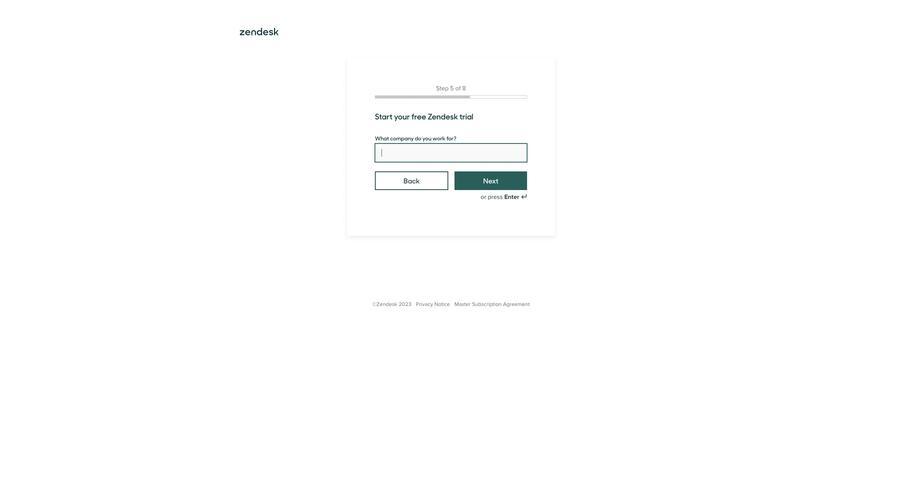 Task type: locate. For each thing, give the bounding box(es) containing it.
zendesk
[[428, 111, 458, 122]]

back
[[404, 176, 420, 186]]

agreement
[[503, 301, 530, 308]]

your
[[394, 111, 410, 122]]

©zendesk
[[372, 301, 397, 308]]

company
[[390, 134, 414, 142]]

or press enter
[[481, 193, 519, 201]]

enter image
[[521, 194, 527, 200]]

or
[[481, 193, 486, 201]]

subscription
[[472, 301, 502, 308]]

of
[[455, 85, 461, 92]]

free
[[411, 111, 426, 122]]

step
[[436, 85, 449, 92]]

work
[[433, 134, 445, 142]]

privacy notice link
[[416, 301, 450, 308]]

privacy notice
[[416, 301, 450, 308]]

step 5 of 8
[[436, 85, 466, 92]]

for?
[[446, 134, 456, 142]]

back button
[[375, 172, 448, 190]]

you
[[422, 134, 431, 142]]

What company do you work for? text field
[[375, 144, 527, 162]]



Task type: describe. For each thing, give the bounding box(es) containing it.
master subscription agreement
[[454, 301, 530, 308]]

©zendesk 2023 link
[[372, 301, 411, 308]]

privacy
[[416, 301, 433, 308]]

next
[[483, 176, 498, 186]]

8
[[462, 85, 466, 92]]

press
[[488, 193, 503, 201]]

notice
[[434, 301, 450, 308]]

start
[[375, 111, 392, 122]]

©zendesk 2023
[[372, 301, 411, 308]]

trial
[[460, 111, 473, 122]]

2023
[[399, 301, 411, 308]]

enter
[[504, 193, 519, 201]]

5
[[450, 85, 454, 92]]

master subscription agreement link
[[454, 301, 530, 308]]

next button
[[455, 172, 527, 190]]

what company do you work for?
[[375, 134, 456, 142]]

master
[[454, 301, 471, 308]]

start your free zendesk trial
[[375, 111, 473, 122]]

do
[[415, 134, 421, 142]]

what
[[375, 134, 389, 142]]

zendesk image
[[240, 28, 279, 35]]



Task type: vqa. For each thing, say whether or not it's contained in the screenshot.
Master
yes



